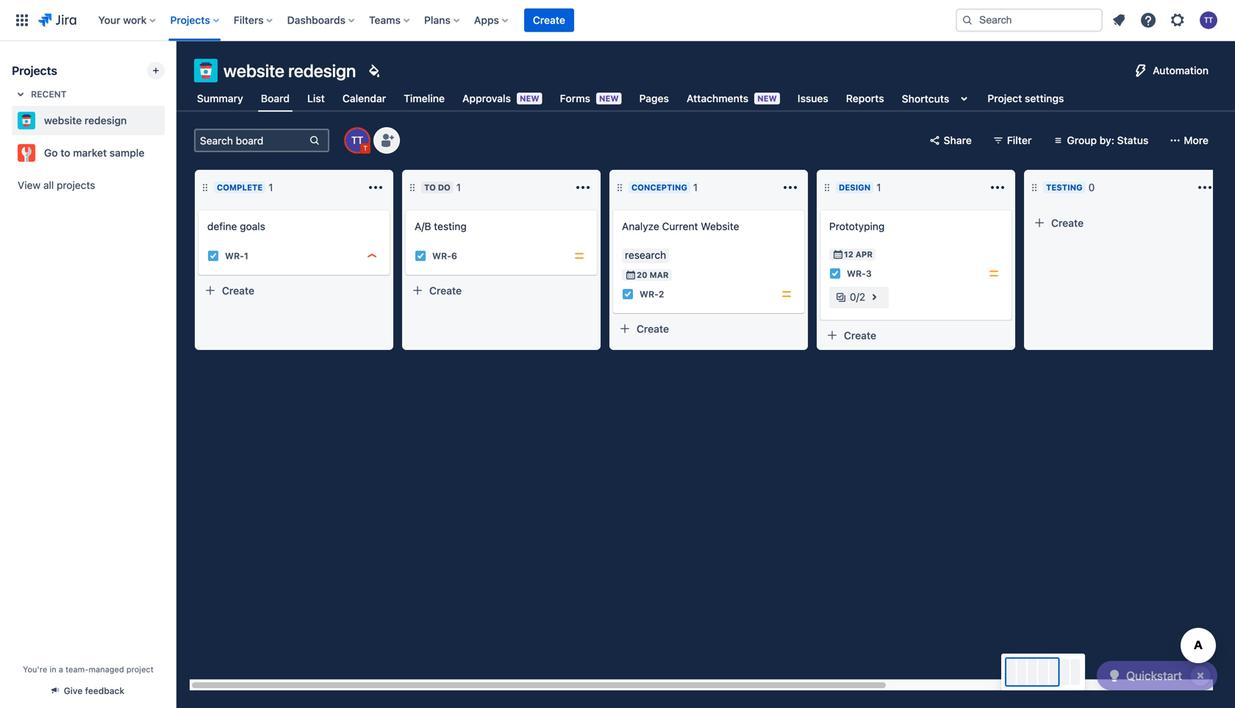 Task type: locate. For each thing, give the bounding box(es) containing it.
due date: 20 march 2024 element
[[625, 269, 669, 281]]

create button for a/b testing
[[406, 279, 597, 302]]

show subtasks image
[[866, 288, 884, 306]]

wr-3
[[847, 268, 872, 279]]

1 vertical spatial website
[[44, 114, 82, 127]]

create down wr-2 link
[[637, 323, 669, 335]]

website redesign up go to market sample 'link'
[[44, 114, 127, 127]]

group by: status
[[1068, 134, 1149, 146]]

view all projects link
[[12, 172, 165, 199]]

0 horizontal spatial 2
[[659, 289, 665, 299]]

wr- down the due date: 20 march 2024 element at the top right
[[640, 289, 659, 299]]

create for analyze current website
[[637, 323, 669, 335]]

2 down "wr-3" link in the right top of the page
[[860, 291, 866, 303]]

create button for prototyping
[[821, 324, 1012, 347]]

0 vertical spatial projects
[[170, 14, 210, 26]]

website redesign up the board
[[224, 60, 356, 81]]

team-
[[66, 665, 89, 675]]

create button
[[524, 8, 574, 32], [1028, 211, 1220, 235], [199, 279, 390, 302], [406, 279, 597, 302], [613, 317, 805, 341], [821, 324, 1012, 347]]

create for a/b testing
[[430, 284, 462, 297]]

shortcuts button
[[899, 85, 976, 112]]

sidebar navigation image
[[160, 59, 193, 88]]

2 column actions menu image from the left
[[574, 179, 592, 196]]

summary link
[[194, 85, 246, 112]]

more button
[[1164, 129, 1218, 152]]

calendar link
[[340, 85, 389, 112]]

high image
[[366, 250, 378, 262]]

1 vertical spatial website redesign
[[44, 114, 127, 127]]

website up the board
[[224, 60, 285, 81]]

create down testing
[[1052, 217, 1084, 229]]

1 vertical spatial redesign
[[85, 114, 127, 127]]

create button for define goals
[[199, 279, 390, 302]]

create image
[[397, 200, 415, 218], [812, 200, 830, 218]]

20 mar
[[637, 270, 669, 280]]

0 horizontal spatial redesign
[[85, 114, 127, 127]]

design 1
[[839, 181, 882, 193]]

project
[[126, 665, 154, 675]]

1 new from the left
[[520, 94, 540, 103]]

settings
[[1025, 92, 1065, 104]]

automation image
[[1133, 62, 1150, 79]]

1 create image from the left
[[397, 200, 415, 218]]

0 left "show subtasks" icon
[[850, 291, 857, 303]]

1 vertical spatial medium image
[[781, 288, 793, 300]]

complete
[[217, 183, 263, 192]]

2 horizontal spatial new
[[758, 94, 777, 103]]

search image
[[962, 14, 974, 26]]

column actions menu image for testing
[[574, 179, 592, 196]]

0 vertical spatial task image
[[415, 250, 427, 262]]

create right apps dropdown button
[[533, 14, 566, 26]]

define
[[207, 220, 237, 232]]

1 vertical spatial projects
[[12, 64, 57, 78]]

plans button
[[420, 8, 465, 32]]

work
[[123, 14, 147, 26]]

in
[[50, 665, 56, 675]]

create image up prototyping at right
[[812, 200, 830, 218]]

1 horizontal spatial new
[[600, 94, 619, 103]]

1 for analyze current website
[[694, 181, 698, 193]]

wr- for 3
[[847, 268, 866, 279]]

create inside primary element
[[533, 14, 566, 26]]

column actions menu image down the add people icon
[[367, 179, 385, 196]]

0 horizontal spatial task image
[[415, 250, 427, 262]]

column actions menu image down filter button on the top of the page
[[989, 179, 1007, 196]]

3 new from the left
[[758, 94, 777, 103]]

tab list
[[185, 85, 1076, 112]]

prototyping
[[830, 220, 885, 232]]

status
[[1118, 134, 1149, 146]]

1 horizontal spatial create image
[[812, 200, 830, 218]]

new
[[520, 94, 540, 103], [600, 94, 619, 103], [758, 94, 777, 103]]

1
[[269, 181, 273, 193], [457, 181, 461, 193], [694, 181, 698, 193], [877, 181, 882, 193], [244, 251, 248, 261]]

create image
[[190, 200, 207, 218], [605, 200, 622, 218]]

redesign up the list
[[288, 60, 356, 81]]

redesign up go to market sample
[[85, 114, 127, 127]]

5 column actions menu image from the left
[[1197, 179, 1214, 196]]

medium image for wr-2
[[781, 288, 793, 300]]

0 horizontal spatial create image
[[190, 200, 207, 218]]

3
[[866, 268, 872, 279]]

task image left wr-6 link
[[415, 250, 427, 262]]

new left issues link
[[758, 94, 777, 103]]

2 create image from the left
[[605, 200, 622, 218]]

managed
[[89, 665, 124, 675]]

0 vertical spatial 0
[[1089, 181, 1095, 193]]

create button down wr-1 link
[[199, 279, 390, 302]]

due date: 12 april 2024 image
[[833, 249, 844, 260]]

1 for prototyping
[[877, 181, 882, 193]]

0 horizontal spatial website
[[44, 114, 82, 127]]

go to market sample
[[44, 147, 145, 159]]

projects up collapse recent projects 'icon'
[[12, 64, 57, 78]]

do
[[438, 183, 451, 192]]

create button inside primary element
[[524, 8, 574, 32]]

wr- for 1
[[225, 251, 244, 261]]

share button
[[924, 129, 981, 152]]

forms
[[560, 92, 591, 104]]

a
[[59, 665, 63, 675]]

your
[[98, 14, 120, 26]]

new right approvals
[[520, 94, 540, 103]]

go
[[44, 147, 58, 159]]

1 right concepting
[[694, 181, 698, 193]]

task image down due date: 12 april 2024 icon
[[830, 268, 842, 280]]

1 vertical spatial task image
[[830, 268, 842, 280]]

2
[[659, 289, 665, 299], [860, 291, 866, 303]]

create down wr-1 link
[[222, 284, 255, 297]]

wr-
[[225, 251, 244, 261], [433, 251, 452, 261], [847, 268, 866, 279], [640, 289, 659, 299]]

1 create image from the left
[[190, 200, 207, 218]]

1 horizontal spatial task image
[[830, 268, 842, 280]]

plans
[[424, 14, 451, 26]]

task image
[[415, 250, 427, 262], [622, 288, 634, 300]]

website down recent at left top
[[44, 114, 82, 127]]

column actions menu image
[[367, 179, 385, 196], [574, 179, 592, 196], [782, 179, 800, 196], [989, 179, 1007, 196], [1197, 179, 1214, 196]]

filter
[[1008, 134, 1032, 146]]

1 horizontal spatial website
[[224, 60, 285, 81]]

task image for wr-2
[[622, 288, 634, 300]]

20
[[637, 270, 648, 280]]

1 horizontal spatial medium image
[[989, 268, 1000, 280]]

list
[[307, 92, 325, 104]]

jira image
[[38, 11, 76, 29], [38, 11, 76, 29]]

concepting 1
[[632, 181, 698, 193]]

/
[[857, 291, 860, 303]]

0 vertical spatial medium image
[[989, 268, 1000, 280]]

website
[[701, 220, 740, 232]]

2 create image from the left
[[812, 200, 830, 218]]

create button down 6
[[406, 279, 597, 302]]

create image up the a/b
[[397, 200, 415, 218]]

create image up define
[[190, 200, 207, 218]]

1 horizontal spatial projects
[[170, 14, 210, 26]]

teams button
[[365, 8, 416, 32]]

check image
[[1106, 667, 1124, 685]]

tab list containing board
[[185, 85, 1076, 112]]

projects
[[170, 14, 210, 26], [12, 64, 57, 78]]

primary element
[[9, 0, 944, 41]]

0 horizontal spatial medium image
[[781, 288, 793, 300]]

0 vertical spatial redesign
[[288, 60, 356, 81]]

0 horizontal spatial task image
[[207, 250, 219, 262]]

projects up sidebar navigation image
[[170, 14, 210, 26]]

by:
[[1100, 134, 1115, 146]]

2 new from the left
[[600, 94, 619, 103]]

1 right complete at the left of page
[[269, 181, 273, 193]]

board
[[261, 92, 290, 104]]

collapse recent projects image
[[12, 85, 29, 103]]

1 column actions menu image from the left
[[367, 179, 385, 196]]

wr- down define goals
[[225, 251, 244, 261]]

automation
[[1153, 64, 1209, 77]]

automation button
[[1127, 59, 1218, 82]]

create button right apps dropdown button
[[524, 8, 574, 32]]

create image up 'analyze'
[[605, 200, 622, 218]]

create down /
[[844, 329, 877, 341]]

0 / 2
[[850, 291, 866, 303]]

wr-6 link
[[433, 250, 457, 262]]

new right 'forms'
[[600, 94, 619, 103]]

timeline
[[404, 92, 445, 104]]

0 vertical spatial website redesign
[[224, 60, 356, 81]]

wr- down 12 apr
[[847, 268, 866, 279]]

column actions menu image down more
[[1197, 179, 1214, 196]]

create button down testing 0
[[1028, 211, 1220, 235]]

create
[[533, 14, 566, 26], [1052, 217, 1084, 229], [222, 284, 255, 297], [430, 284, 462, 297], [637, 323, 669, 335], [844, 329, 877, 341]]

0 vertical spatial task image
[[207, 250, 219, 262]]

new for approvals
[[520, 94, 540, 103]]

testing 0
[[1047, 181, 1095, 193]]

medium image
[[989, 268, 1000, 280], [781, 288, 793, 300]]

apr
[[856, 250, 873, 259]]

create button down "show subtasks" icon
[[821, 324, 1012, 347]]

create project image
[[150, 65, 162, 77]]

column actions menu image up medium icon
[[574, 179, 592, 196]]

task image left wr-1 link
[[207, 250, 219, 262]]

0 horizontal spatial new
[[520, 94, 540, 103]]

task image down due date: 20 march 2024 icon
[[622, 288, 634, 300]]

1 right design
[[877, 181, 882, 193]]

all
[[43, 179, 54, 191]]

1 vertical spatial 0
[[850, 291, 857, 303]]

task image
[[207, 250, 219, 262], [830, 268, 842, 280]]

filters button
[[229, 8, 278, 32]]

2 down mar
[[659, 289, 665, 299]]

1 horizontal spatial create image
[[605, 200, 622, 218]]

1 horizontal spatial website redesign
[[224, 60, 356, 81]]

0 right testing
[[1089, 181, 1095, 193]]

column actions menu image left design
[[782, 179, 800, 196]]

0 horizontal spatial create image
[[397, 200, 415, 218]]

add people image
[[378, 132, 396, 149]]

banner
[[0, 0, 1236, 41]]

create down wr-6 link
[[430, 284, 462, 297]]

1 vertical spatial task image
[[622, 288, 634, 300]]

give feedback
[[64, 686, 124, 696]]

4 column actions menu image from the left
[[989, 179, 1007, 196]]

apps
[[474, 14, 499, 26]]

1 horizontal spatial task image
[[622, 288, 634, 300]]

filter button
[[987, 129, 1041, 152]]

market
[[73, 147, 107, 159]]

wr- down a/b testing
[[433, 251, 452, 261]]

list link
[[304, 85, 328, 112]]

apps button
[[470, 8, 514, 32]]

12
[[844, 250, 854, 259]]

summary
[[197, 92, 243, 104]]

create button down wr-2 link
[[613, 317, 805, 341]]

wr-6
[[433, 251, 457, 261]]

website
[[224, 60, 285, 81], [44, 114, 82, 127]]

3 column actions menu image from the left
[[782, 179, 800, 196]]



Task type: vqa. For each thing, say whether or not it's contained in the screenshot.
leftmost website
yes



Task type: describe. For each thing, give the bounding box(es) containing it.
dismiss quickstart image
[[1189, 664, 1213, 688]]

view all projects
[[18, 179, 95, 191]]

project settings link
[[985, 85, 1068, 112]]

share
[[944, 134, 972, 146]]

project
[[988, 92, 1023, 104]]

banner containing your work
[[0, 0, 1236, 41]]

1 horizontal spatial 0
[[1089, 181, 1095, 193]]

reports link
[[844, 85, 888, 112]]

add to starred image
[[160, 112, 178, 129]]

appswitcher icon image
[[13, 11, 31, 29]]

create image for a/b testing
[[397, 200, 415, 218]]

a/b
[[415, 220, 431, 232]]

shortcuts
[[902, 92, 950, 105]]

analyze current website
[[622, 220, 740, 232]]

wr-1 link
[[225, 250, 248, 262]]

issues link
[[795, 85, 832, 112]]

projects button
[[166, 8, 225, 32]]

recent
[[31, 89, 67, 99]]

add to starred image
[[160, 144, 178, 162]]

testing
[[1047, 183, 1083, 192]]

Search field
[[956, 8, 1103, 32]]

filters
[[234, 14, 264, 26]]

wr-2
[[640, 289, 665, 299]]

pages link
[[637, 85, 672, 112]]

column actions menu image for current
[[782, 179, 800, 196]]

your profile and settings image
[[1200, 11, 1218, 29]]

group
[[1068, 134, 1097, 146]]

teams
[[369, 14, 401, 26]]

set project background image
[[365, 62, 383, 79]]

medium image
[[574, 250, 586, 262]]

0 vertical spatial website
[[224, 60, 285, 81]]

due date: 20 march 2024 image
[[625, 269, 637, 281]]

1 down goals
[[244, 251, 248, 261]]

projects inside projects dropdown button
[[170, 14, 210, 26]]

notifications image
[[1111, 11, 1128, 29]]

more
[[1184, 134, 1209, 146]]

complete 1
[[217, 181, 273, 193]]

reports
[[847, 92, 885, 104]]

create image for prototyping
[[812, 200, 830, 218]]

website redesign link
[[12, 106, 159, 135]]

due date: 12 april 2024 image
[[833, 249, 844, 260]]

timeline link
[[401, 85, 448, 112]]

a/b testing
[[415, 220, 467, 232]]

create image for define
[[190, 200, 207, 218]]

mar
[[650, 270, 669, 280]]

wr-3 link
[[847, 267, 872, 280]]

approvals
[[463, 92, 511, 104]]

wr- for 2
[[640, 289, 659, 299]]

1 right do
[[457, 181, 461, 193]]

your work button
[[94, 8, 162, 32]]

design
[[839, 183, 871, 192]]

new for forms
[[600, 94, 619, 103]]

go to market sample link
[[12, 138, 159, 168]]

1 horizontal spatial redesign
[[288, 60, 356, 81]]

to do 1
[[424, 181, 461, 193]]

due date: 12 april 2024 element
[[833, 249, 873, 260]]

to
[[61, 147, 70, 159]]

dashboards button
[[283, 8, 360, 32]]

goals
[[240, 220, 265, 232]]

0 horizontal spatial website redesign
[[44, 114, 127, 127]]

12 apr
[[844, 250, 873, 259]]

Search board text field
[[196, 130, 307, 151]]

give
[[64, 686, 83, 696]]

0 horizontal spatial projects
[[12, 64, 57, 78]]

to
[[424, 183, 436, 192]]

sample
[[110, 147, 145, 159]]

wr-1
[[225, 251, 248, 261]]

create image for analyze
[[605, 200, 622, 218]]

create for define goals
[[222, 284, 255, 297]]

current
[[662, 220, 698, 232]]

help image
[[1140, 11, 1158, 29]]

1 horizontal spatial 2
[[860, 291, 866, 303]]

wr-2 link
[[640, 288, 665, 301]]

6
[[452, 251, 457, 261]]

create button for analyze current website
[[613, 317, 805, 341]]

your work
[[98, 14, 147, 26]]

settings image
[[1170, 11, 1187, 29]]

quickstart
[[1127, 669, 1183, 683]]

give feedback button
[[43, 679, 133, 703]]

concepting
[[632, 183, 688, 192]]

calendar
[[343, 92, 386, 104]]

attachments
[[687, 92, 749, 104]]

project settings
[[988, 92, 1065, 104]]

medium image for wr-3
[[989, 268, 1000, 280]]

projects
[[57, 179, 95, 191]]

1 for define goals
[[269, 181, 273, 193]]

analyze
[[622, 220, 660, 232]]

task image for wr-6
[[415, 250, 427, 262]]

pages
[[640, 92, 669, 104]]

view
[[18, 179, 41, 191]]

testing
[[434, 220, 467, 232]]

define goals
[[207, 220, 265, 232]]

due date: 20 march 2024 image
[[625, 269, 637, 281]]

column actions menu image for goals
[[367, 179, 385, 196]]

redesign inside website redesign link
[[85, 114, 127, 127]]

task image for wr-3
[[830, 268, 842, 280]]

wr- for 6
[[433, 251, 452, 261]]

issues
[[798, 92, 829, 104]]

dashboards
[[287, 14, 346, 26]]

you're
[[23, 665, 47, 675]]

new for attachments
[[758, 94, 777, 103]]

create for prototyping
[[844, 329, 877, 341]]

0 horizontal spatial 0
[[850, 291, 857, 303]]

task image for wr-1
[[207, 250, 219, 262]]



